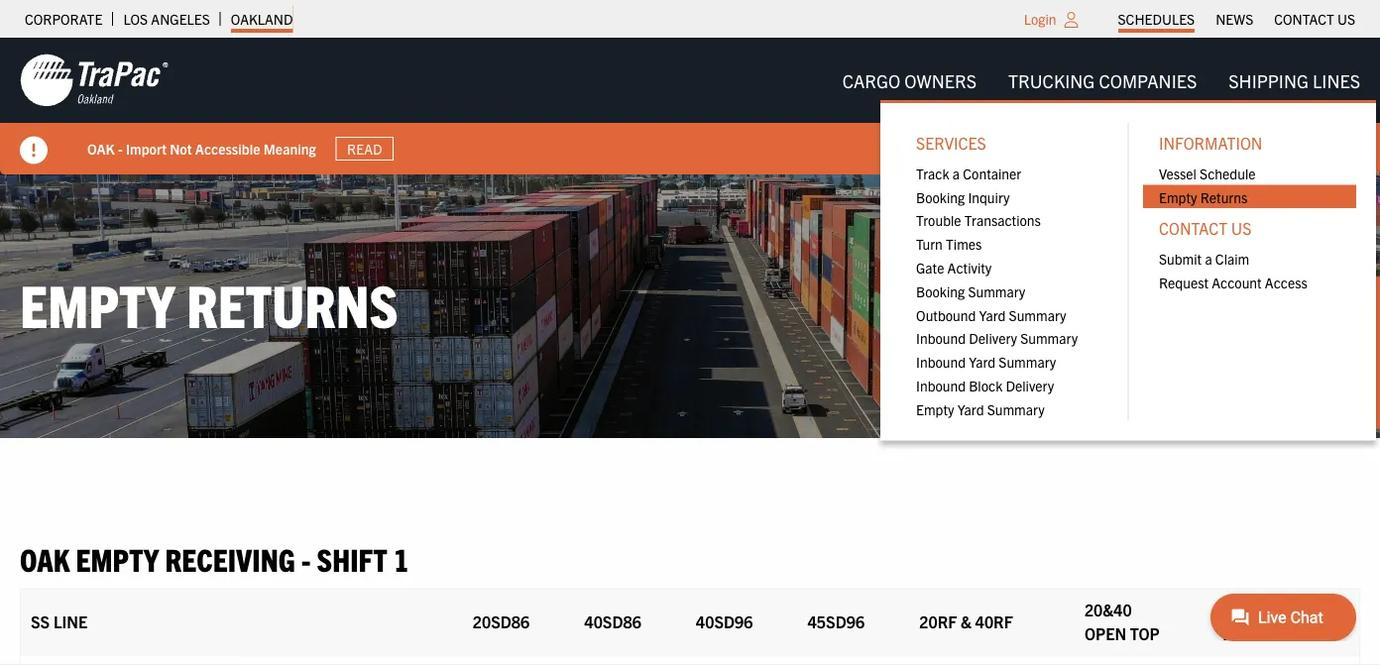 Task type: vqa. For each thing, say whether or not it's contained in the screenshot.
"ENTER ONE OR MORE CONTAINER NUMBERS OR BILLS OF LADING, SEPARATED BY COMMAS." text box
no



Task type: locate. For each thing, give the bounding box(es) containing it.
- left import
[[118, 139, 123, 157]]

20&40 up open
[[1085, 599, 1132, 619]]

los
[[123, 10, 148, 28]]

a inside track a container booking inquiry trouble transactions turn times gate activity booking summary outbound yard summary inbound delivery summary inbound yard summary inbound block delivery empty yard summary
[[953, 164, 960, 182]]

0 horizontal spatial contact
[[1160, 218, 1228, 237]]

turn
[[917, 235, 943, 253]]

transactions
[[965, 211, 1041, 229]]

yard down booking summary link
[[980, 306, 1006, 324]]

1 20&40 from the left
[[1085, 599, 1132, 619]]

menu bar containing cargo owners
[[827, 60, 1377, 441]]

0 horizontal spatial us
[[1232, 218, 1252, 237]]

gate
[[917, 259, 945, 276]]

1 horizontal spatial -
[[302, 540, 311, 578]]

1 horizontal spatial 20&40
[[1223, 599, 1271, 619]]

20&40
[[1085, 599, 1132, 619], [1223, 599, 1271, 619]]

inbound
[[917, 329, 966, 347], [917, 353, 966, 371], [917, 377, 966, 394]]

oak for oak empty receiving                - shift 1
[[20, 540, 70, 578]]

0 horizontal spatial 20&40
[[1085, 599, 1132, 619]]

trouble
[[917, 211, 962, 229]]

shipping lines menu item
[[881, 60, 1377, 441]]

1 vertical spatial contact us
[[1160, 218, 1252, 237]]

us down 'empty returns' menu item
[[1232, 218, 1252, 237]]

menu containing submit a claim
[[1144, 247, 1357, 294]]

2 booking from the top
[[917, 282, 965, 300]]

solid image
[[20, 136, 48, 164]]

0 vertical spatial returns
[[1201, 188, 1248, 206]]

2 horizontal spatial empty
[[1160, 188, 1198, 206]]

yard up block
[[970, 353, 996, 371]]

contact us link up shipping lines
[[1275, 5, 1356, 33]]

contact us link
[[1275, 5, 1356, 33], [1144, 209, 1357, 247]]

us for 'contact us' link inside shipping lines menu item
[[1232, 218, 1252, 237]]

1 vertical spatial returns
[[187, 267, 398, 340]]

1 vertical spatial inbound
[[917, 353, 966, 371]]

0 horizontal spatial empty
[[20, 267, 175, 340]]

los angeles
[[123, 10, 210, 28]]

booking up trouble
[[917, 188, 965, 206]]

2 inbound from the top
[[917, 353, 966, 371]]

cargo owners link
[[827, 60, 993, 100]]

1 horizontal spatial empty
[[917, 400, 955, 418]]

1 vertical spatial -
[[302, 540, 311, 578]]

delivery down inbound yard summary link
[[1006, 377, 1055, 394]]

vessel
[[1160, 164, 1197, 182]]

20&40 inside 20&40 flat rack
[[1223, 599, 1271, 619]]

schedules
[[1119, 10, 1196, 28]]

- left shift
[[302, 540, 311, 578]]

2 vertical spatial empty
[[917, 400, 955, 418]]

submit
[[1160, 249, 1202, 267]]

0 vertical spatial inbound
[[917, 329, 966, 347]]

20&40 inside 20&40 open top
[[1085, 599, 1132, 619]]

0 horizontal spatial -
[[118, 139, 123, 157]]

track
[[917, 164, 950, 182]]

40rf
[[976, 611, 1014, 631]]

1 vertical spatial empty
[[20, 267, 175, 340]]

contact us up submit
[[1160, 218, 1252, 237]]

1 vertical spatial booking
[[917, 282, 965, 300]]

0 vertical spatial empty
[[1160, 188, 1198, 206]]

1 booking from the top
[[917, 188, 965, 206]]

0 vertical spatial -
[[118, 139, 123, 157]]

submit a claim request account access
[[1160, 249, 1308, 291]]

1 horizontal spatial contact us
[[1275, 10, 1356, 28]]

1 vertical spatial contact us link
[[1144, 209, 1357, 247]]

1 horizontal spatial oak
[[87, 139, 115, 157]]

1 vertical spatial contact
[[1160, 218, 1228, 237]]

returns
[[1201, 188, 1248, 206], [187, 267, 398, 340]]

login link
[[1025, 10, 1057, 28]]

0 horizontal spatial oak
[[20, 540, 70, 578]]

contact us inside 'contact us' link
[[1160, 218, 1252, 237]]

2 20&40 from the left
[[1223, 599, 1271, 619]]

us
[[1338, 10, 1356, 28], [1232, 218, 1252, 237]]

2 vertical spatial yard
[[958, 400, 985, 418]]

contact us
[[1275, 10, 1356, 28], [1160, 218, 1252, 237]]

1 vertical spatial us
[[1232, 218, 1252, 237]]

banner
[[0, 38, 1381, 441]]

inbound block delivery link
[[901, 374, 1114, 397]]

a inside submit a claim request account access
[[1206, 249, 1213, 267]]

&
[[961, 611, 972, 631]]

a
[[953, 164, 960, 182], [1206, 249, 1213, 267]]

45sd96
[[808, 611, 865, 631]]

oakland
[[231, 10, 293, 28]]

contact us menu item
[[1144, 209, 1357, 294]]

1 horizontal spatial returns
[[1201, 188, 1248, 206]]

0 vertical spatial a
[[953, 164, 960, 182]]

import
[[126, 139, 167, 157]]

summary down booking summary link
[[1009, 306, 1067, 324]]

corporate
[[25, 10, 103, 28]]

0 horizontal spatial contact us
[[1160, 218, 1252, 237]]

shipping
[[1229, 69, 1309, 91]]

summary
[[969, 282, 1026, 300], [1009, 306, 1067, 324], [1021, 329, 1078, 347], [999, 353, 1057, 371], [988, 400, 1045, 418]]

contact us link up claim
[[1144, 209, 1357, 247]]

times
[[946, 235, 982, 253]]

a right track
[[953, 164, 960, 182]]

menu containing vessel schedule
[[1144, 161, 1357, 209]]

contact
[[1275, 10, 1335, 28], [1160, 218, 1228, 237]]

-
[[118, 139, 123, 157], [302, 540, 311, 578]]

a left claim
[[1206, 249, 1213, 267]]

claim
[[1216, 249, 1250, 267]]

contact us for 'contact us' link inside shipping lines menu item
[[1160, 218, 1252, 237]]

yard
[[980, 306, 1006, 324], [970, 353, 996, 371], [958, 400, 985, 418]]

vessel schedule empty returns
[[1160, 164, 1256, 206]]

1 vertical spatial oak
[[20, 540, 70, 578]]

news link
[[1216, 5, 1254, 33]]

yard down block
[[958, 400, 985, 418]]

0 vertical spatial contact
[[1275, 10, 1335, 28]]

contact us up shipping lines
[[1275, 10, 1356, 28]]

1 horizontal spatial a
[[1206, 249, 1213, 267]]

1 horizontal spatial contact
[[1275, 10, 1335, 28]]

oak up ss
[[20, 540, 70, 578]]

menu bar
[[1108, 5, 1366, 33], [827, 60, 1377, 441]]

menu containing services
[[881, 100, 1377, 441]]

delivery
[[970, 329, 1018, 347], [1006, 377, 1055, 394]]

0 vertical spatial us
[[1338, 10, 1356, 28]]

menu for information
[[1144, 161, 1357, 209]]

ss line
[[31, 611, 87, 631]]

oak
[[87, 139, 115, 157], [20, 540, 70, 578]]

read link
[[336, 137, 394, 161]]

top
[[1131, 623, 1160, 643]]

us up lines
[[1338, 10, 1356, 28]]

1 vertical spatial menu bar
[[827, 60, 1377, 441]]

1 vertical spatial a
[[1206, 249, 1213, 267]]

empty returns menu item
[[1144, 185, 1357, 209]]

contact inside contact us menu item
[[1160, 218, 1228, 237]]

information menu item
[[1144, 123, 1357, 209]]

booking up outbound
[[917, 282, 965, 300]]

menu containing track a container
[[901, 161, 1114, 421]]

delivery down the outbound yard summary link
[[970, 329, 1018, 347]]

request account access link
[[1144, 270, 1357, 294]]

empty
[[1160, 188, 1198, 206], [20, 267, 175, 340], [917, 400, 955, 418]]

2 vertical spatial inbound
[[917, 377, 966, 394]]

0 vertical spatial menu bar
[[1108, 5, 1366, 33]]

3 inbound from the top
[[917, 377, 966, 394]]

a for track
[[953, 164, 960, 182]]

0 vertical spatial booking
[[917, 188, 965, 206]]

20&40 up "flat"
[[1223, 599, 1271, 619]]

0 vertical spatial contact us link
[[1275, 5, 1356, 33]]

oakland image
[[20, 53, 169, 108]]

0 horizontal spatial returns
[[187, 267, 398, 340]]

schedule
[[1200, 164, 1256, 182]]

0 horizontal spatial a
[[953, 164, 960, 182]]

0 vertical spatial oak
[[87, 139, 115, 157]]

1 horizontal spatial us
[[1338, 10, 1356, 28]]

menu
[[881, 100, 1377, 441], [901, 161, 1114, 421], [1144, 161, 1357, 209], [1144, 247, 1357, 294]]

submit a claim link
[[1144, 247, 1357, 270]]

oak left import
[[87, 139, 115, 157]]

0 vertical spatial yard
[[980, 306, 1006, 324]]

companies
[[1100, 69, 1198, 91]]

contact up shipping lines
[[1275, 10, 1335, 28]]

contact up submit
[[1160, 218, 1228, 237]]

los angeles link
[[123, 5, 210, 33]]

light image
[[1065, 12, 1079, 28]]

line
[[53, 611, 87, 631]]

trucking companies
[[1009, 69, 1198, 91]]

owners
[[905, 69, 977, 91]]

us inside menu item
[[1232, 218, 1252, 237]]

lines
[[1313, 69, 1361, 91]]

booking
[[917, 188, 965, 206], [917, 282, 965, 300]]

0 vertical spatial contact us
[[1275, 10, 1356, 28]]



Task type: describe. For each thing, give the bounding box(es) containing it.
information link
[[1144, 123, 1357, 161]]

1 vertical spatial yard
[[970, 353, 996, 371]]

shipping lines
[[1229, 69, 1361, 91]]

accessible
[[195, 139, 260, 157]]

inquiry
[[969, 188, 1010, 206]]

us for top 'contact us' link
[[1338, 10, 1356, 28]]

empty yard summary link
[[901, 397, 1114, 421]]

- inside 'banner'
[[118, 139, 123, 157]]

block
[[970, 377, 1003, 394]]

oakland link
[[231, 5, 293, 33]]

request
[[1160, 273, 1209, 291]]

empty returns link
[[1144, 185, 1357, 209]]

summary down the outbound yard summary link
[[1021, 329, 1078, 347]]

20&40 for flat
[[1223, 599, 1271, 619]]

20&40 open top
[[1085, 599, 1160, 643]]

track a container link
[[901, 161, 1114, 185]]

schedules link
[[1119, 5, 1196, 33]]

rack
[[1263, 623, 1304, 643]]

20&40 for open
[[1085, 599, 1132, 619]]

services menu item
[[901, 123, 1114, 421]]

container
[[964, 164, 1022, 182]]

20sd86
[[473, 611, 530, 631]]

read
[[347, 140, 382, 158]]

empty
[[76, 540, 159, 578]]

booking inquiry link
[[901, 185, 1114, 209]]

menu for contact us
[[1144, 247, 1357, 294]]

receiving
[[165, 540, 295, 578]]

corporate link
[[25, 5, 103, 33]]

track a container booking inquiry trouble transactions turn times gate activity booking summary outbound yard summary inbound delivery summary inbound yard summary inbound block delivery empty yard summary
[[917, 164, 1078, 418]]

0 vertical spatial delivery
[[970, 329, 1018, 347]]

summary down inbound delivery summary link on the right of page
[[999, 353, 1057, 371]]

account
[[1212, 273, 1262, 291]]

oak - import not accessible meaning
[[87, 139, 316, 157]]

access
[[1266, 273, 1308, 291]]

outbound
[[917, 306, 977, 324]]

40sd96
[[696, 611, 753, 631]]

oak empty receiving                - shift 1
[[20, 540, 409, 578]]

contact for top 'contact us' link
[[1275, 10, 1335, 28]]

menu for services
[[901, 161, 1114, 421]]

booking summary link
[[901, 279, 1114, 303]]

login
[[1025, 10, 1057, 28]]

empty inside track a container booking inquiry trouble transactions turn times gate activity booking summary outbound yard summary inbound delivery summary inbound yard summary inbound block delivery empty yard summary
[[917, 400, 955, 418]]

turn times link
[[901, 232, 1114, 256]]

outbound yard summary link
[[901, 303, 1114, 327]]

menu for shipping lines
[[881, 100, 1377, 441]]

20&40 flat rack
[[1223, 599, 1304, 643]]

trouble transactions link
[[901, 209, 1114, 232]]

contact us link inside shipping lines menu item
[[1144, 209, 1357, 247]]

contact us for top 'contact us' link
[[1275, 10, 1356, 28]]

20rf
[[920, 611, 958, 631]]

20rf & 40rf
[[920, 611, 1014, 631]]

services link
[[901, 123, 1114, 161]]

angeles
[[151, 10, 210, 28]]

40sd86
[[585, 611, 642, 631]]

contact for 'contact us' link inside shipping lines menu item
[[1160, 218, 1228, 237]]

summary down the inbound block delivery link
[[988, 400, 1045, 418]]

banner containing cargo owners
[[0, 38, 1381, 441]]

services
[[917, 132, 987, 152]]

trucking
[[1009, 69, 1095, 91]]

trucking companies link
[[993, 60, 1213, 100]]

summary down 'gate activity' link
[[969, 282, 1026, 300]]

oak for oak - import not accessible meaning
[[87, 139, 115, 157]]

vessel schedule link
[[1144, 161, 1357, 185]]

shift
[[317, 540, 388, 578]]

activity
[[948, 259, 992, 276]]

1 vertical spatial delivery
[[1006, 377, 1055, 394]]

empty inside vessel schedule empty returns
[[1160, 188, 1198, 206]]

returns inside vessel schedule empty returns
[[1201, 188, 1248, 206]]

a for submit
[[1206, 249, 1213, 267]]

ss
[[31, 611, 50, 631]]

not
[[170, 139, 192, 157]]

empty returns
[[20, 267, 398, 340]]

cargo
[[843, 69, 901, 91]]

menu bar containing schedules
[[1108, 5, 1366, 33]]

1 inbound from the top
[[917, 329, 966, 347]]

cargo owners
[[843, 69, 977, 91]]

information
[[1160, 132, 1263, 152]]

news
[[1216, 10, 1254, 28]]

inbound delivery summary link
[[901, 327, 1114, 350]]

inbound yard summary link
[[901, 350, 1114, 374]]

meaning
[[264, 139, 316, 157]]

flat
[[1223, 623, 1259, 643]]

1
[[394, 540, 409, 578]]

shipping lines link
[[1213, 60, 1377, 100]]

open
[[1085, 623, 1127, 643]]

gate activity link
[[901, 256, 1114, 279]]



